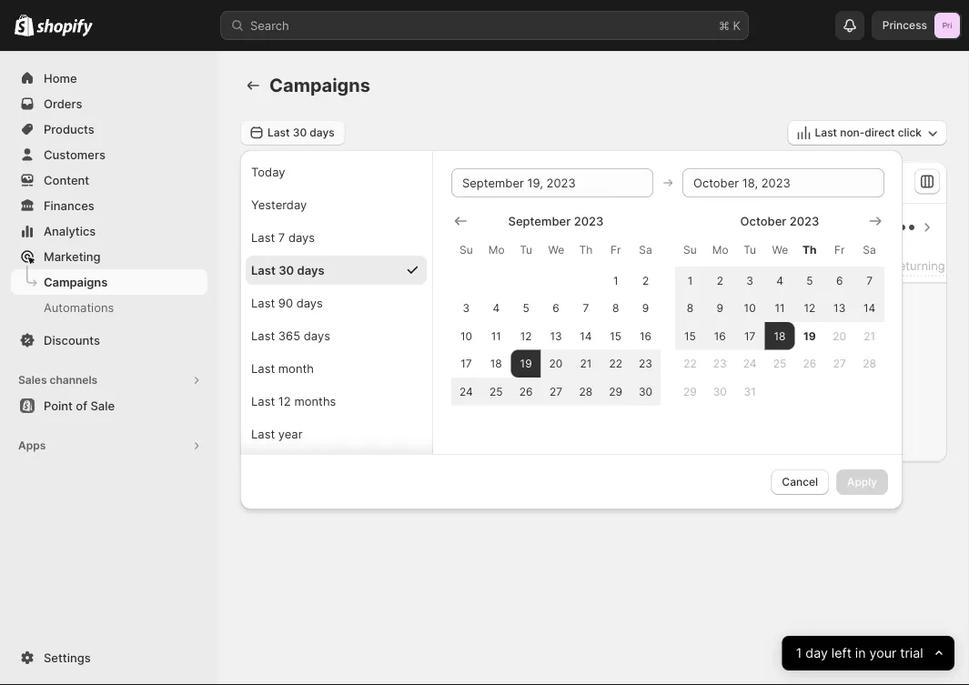 Task type: describe. For each thing, give the bounding box(es) containing it.
0 horizontal spatial 6
[[553, 302, 559, 315]]

mo for october
[[712, 243, 729, 257]]

0 horizontal spatial 24 button
[[451, 378, 481, 405]]

0 horizontal spatial 4 button
[[481, 294, 511, 322]]

last 90 days button
[[246, 288, 427, 318]]

0 horizontal spatial 20 button
[[541, 350, 571, 378]]

1 15 from the left
[[610, 329, 622, 343]]

0 horizontal spatial 6 button
[[541, 294, 571, 322]]

last for last 365 days button
[[251, 328, 275, 343]]

last 30 days inside last 30 days dropdown button
[[268, 126, 335, 139]]

point of sale
[[44, 399, 115, 413]]

customers
[[803, 258, 862, 273]]

1 horizontal spatial 28 button
[[854, 350, 884, 378]]

wednesday element for october
[[765, 234, 795, 267]]

1 horizontal spatial 25 button
[[765, 350, 795, 378]]

last 365 days button
[[246, 321, 427, 350]]

0 horizontal spatial 17 button
[[451, 350, 481, 378]]

12 inside button
[[278, 394, 291, 408]]

10 button for 11
[[735, 294, 765, 322]]

last 30 days button
[[240, 120, 345, 146]]

different
[[594, 382, 642, 396]]

range
[[628, 349, 660, 363]]

th for october 2023
[[803, 243, 817, 257]]

0 vertical spatial 4
[[776, 274, 783, 287]]

1 horizontal spatial 19 button
[[795, 322, 825, 350]]

date
[[599, 349, 625, 363]]

discounts link
[[11, 328, 207, 353]]

first
[[748, 258, 772, 273]]

monday element for october
[[705, 234, 735, 267]]

0 horizontal spatial 12 button
[[511, 322, 541, 350]]

sunday element for october 2023
[[675, 234, 705, 267]]

1 22 button from the left
[[601, 350, 631, 378]]

2 for 2nd 2 button from the left
[[717, 274, 723, 287]]

30 inside last 30 days dropdown button
[[293, 126, 307, 139]]

1 vertical spatial 20
[[549, 357, 563, 370]]

fr for september 2023
[[610, 243, 621, 257]]

your
[[870, 646, 897, 661]]

please
[[507, 382, 544, 396]]

2 30 button from the left
[[705, 378, 735, 405]]

last for last year button
[[251, 427, 275, 441]]

90
[[278, 296, 293, 310]]

campaign
[[251, 258, 307, 273]]

17 for the rightmost 17 button
[[744, 329, 756, 343]]

last 30 days inside last 30 days button
[[251, 263, 324, 277]]

princess image
[[934, 13, 960, 38]]

selected
[[664, 349, 712, 363]]

0 horizontal spatial 14
[[580, 329, 592, 343]]

home link
[[11, 66, 207, 91]]

0 vertical spatial 25
[[773, 357, 786, 370]]

1 vertical spatial 27
[[549, 385, 562, 398]]

sales for sales
[[390, 258, 420, 273]]

1 horizontal spatial 18 button
[[765, 322, 795, 350]]

first time customers button
[[727, 253, 865, 279]]

1 horizontal spatial 11 button
[[765, 294, 795, 322]]

analytics
[[44, 224, 96, 238]]

28 for leftmost 28 button
[[579, 385, 592, 398]]

0 horizontal spatial 4
[[493, 302, 500, 315]]

0 horizontal spatial 26
[[519, 385, 533, 398]]

0 vertical spatial 12
[[804, 302, 815, 315]]

0 horizontal spatial 19 button
[[511, 350, 541, 378]]

0 vertical spatial 20
[[833, 329, 846, 343]]

in
[[855, 646, 866, 661]]

last non-direct click button
[[788, 120, 947, 146]]

31
[[744, 385, 756, 398]]

last 7 days button
[[246, 223, 427, 252]]

activities
[[311, 258, 361, 273]]

content link
[[11, 167, 207, 193]]

16 for second 16 button from left
[[714, 329, 726, 343]]

campaign activities
[[251, 258, 361, 273]]

finances
[[44, 198, 94, 212]]

friday element for september 2023
[[601, 234, 631, 267]]

1 horizontal spatial 14
[[863, 302, 875, 315]]

we for september
[[548, 243, 564, 257]]

point of sale button
[[0, 393, 218, 419]]

0 vertical spatial 27
[[833, 357, 846, 370]]

found
[[523, 349, 556, 363]]

today
[[251, 165, 285, 179]]

11 for rightmost 11 button
[[775, 302, 785, 315]]

orders link
[[11, 91, 207, 116]]

0 horizontal spatial 19
[[520, 357, 532, 370]]

customers
[[44, 147, 105, 162]]

1 horizontal spatial 26 button
[[795, 350, 825, 378]]

customers link
[[11, 142, 207, 167]]

sales for sales channels
[[18, 374, 47, 387]]

a
[[584, 382, 591, 396]]

settings link
[[11, 645, 207, 671]]

direct
[[865, 126, 895, 139]]

1 9 button from the left
[[631, 294, 661, 322]]

data
[[494, 349, 520, 363]]

days for last 365 days button
[[304, 328, 330, 343]]

1 horizontal spatial 7 button
[[854, 267, 884, 294]]

0 horizontal spatial 14 button
[[571, 322, 601, 350]]

yesterday
[[251, 197, 307, 212]]

period
[[645, 382, 681, 396]]

returning cust button
[[870, 253, 969, 279]]

su for september
[[460, 243, 473, 257]]

click
[[898, 126, 922, 139]]

30 inside last 30 days button
[[279, 263, 294, 277]]

please select a different period
[[507, 382, 681, 396]]

11 for leftmost 11 button
[[491, 329, 501, 343]]

365
[[278, 328, 300, 343]]

0 horizontal spatial 5 button
[[511, 294, 541, 322]]

conversion
[[630, 258, 693, 273]]

last month
[[251, 361, 314, 375]]

0 vertical spatial 26
[[803, 357, 816, 370]]

2 29 button from the left
[[675, 378, 705, 405]]

1 for 3
[[613, 274, 618, 287]]

0 vertical spatial 6
[[836, 274, 843, 287]]

0 horizontal spatial 3 button
[[451, 294, 481, 322]]

1 9 from the left
[[642, 302, 649, 315]]

days inside dropdown button
[[310, 126, 335, 139]]

campaigns link
[[11, 269, 207, 295]]

sales button
[[369, 253, 423, 279]]

10 button for 17
[[451, 322, 481, 350]]

0 horizontal spatial 21
[[580, 357, 592, 370]]

1 vertical spatial 25
[[490, 385, 503, 398]]

1 horizontal spatial 13 button
[[825, 294, 854, 322]]

1 horizontal spatial 4 button
[[765, 267, 795, 294]]

1 vertical spatial 7
[[866, 274, 873, 287]]

no
[[475, 349, 491, 363]]

time
[[776, 258, 800, 273]]

last for last 30 days button
[[251, 263, 276, 277]]

last 90 days
[[251, 296, 323, 310]]

1 29 button from the left
[[601, 378, 631, 405]]

0 horizontal spatial 3
[[463, 302, 470, 315]]

5 for 5 button to the right
[[806, 274, 813, 287]]

0 horizontal spatial 7 button
[[571, 294, 601, 322]]

1 horizontal spatial 5 button
[[795, 267, 825, 294]]

2 for second 2 button from the right
[[642, 274, 649, 287]]

last left non- in the top of the page
[[815, 126, 837, 139]]

1 horizontal spatial 12
[[520, 329, 532, 343]]

1 2 button from the left
[[631, 267, 661, 294]]

saturday element for september 2023
[[631, 234, 661, 267]]

search
[[250, 18, 289, 32]]

products
[[44, 122, 94, 136]]

conversion rate
[[630, 258, 719, 273]]

last 12 months
[[251, 394, 336, 408]]

tu for september
[[520, 243, 532, 257]]

1 horizontal spatial 21 button
[[854, 322, 884, 350]]

of
[[76, 399, 87, 413]]

left
[[832, 646, 852, 661]]

sa for september 2023
[[639, 243, 652, 257]]

1 23 from the left
[[639, 357, 652, 370]]

1 for 2
[[688, 274, 693, 287]]

last for last 7 days button
[[251, 230, 275, 244]]

year
[[278, 427, 303, 441]]

last 30 days button
[[246, 256, 427, 285]]

0 horizontal spatial 25 button
[[481, 378, 511, 405]]

1 horizontal spatial 6 button
[[825, 267, 854, 294]]

marketing link
[[11, 244, 207, 269]]

0 horizontal spatial 28 button
[[571, 378, 601, 405]]

2 22 from the left
[[683, 357, 697, 370]]

1 horizontal spatial 7
[[583, 302, 589, 315]]

0 horizontal spatial 27 button
[[541, 378, 571, 405]]

analytics link
[[11, 218, 207, 244]]

october 2023
[[740, 214, 819, 228]]

1 horizontal spatial 20 button
[[825, 322, 854, 350]]

cust
[[948, 258, 969, 273]]

0 vertical spatial 21
[[864, 329, 875, 343]]

content
[[44, 173, 89, 187]]

we for october
[[772, 243, 788, 257]]

last for last month "button" at the bottom left of page
[[251, 361, 275, 375]]

last 7 days
[[251, 230, 315, 244]]

apps
[[18, 439, 46, 452]]

1 horizontal spatial 17 button
[[735, 322, 765, 350]]

0 horizontal spatial 21 button
[[571, 350, 601, 378]]

grid containing september
[[451, 212, 661, 405]]

last month button
[[246, 354, 427, 383]]

1 day left in your trial
[[796, 646, 923, 661]]

1 horizontal spatial 27 button
[[825, 350, 854, 378]]

returning
[[891, 258, 945, 273]]

last non-direct click
[[815, 126, 922, 139]]

no data found for the date range selected
[[475, 349, 712, 363]]

1 day left in your trial button
[[782, 636, 954, 671]]

10 for 17
[[460, 329, 472, 343]]



Task type: locate. For each thing, give the bounding box(es) containing it.
rate
[[697, 258, 719, 273]]

4 button up data
[[481, 294, 511, 322]]

22 button up period
[[675, 350, 705, 378]]

0 horizontal spatial 15
[[610, 329, 622, 343]]

17 for the left 17 button
[[461, 357, 472, 370]]

24 for rightmost the "24" button
[[743, 357, 757, 370]]

6 up for
[[553, 302, 559, 315]]

0 horizontal spatial friday element
[[601, 234, 631, 267]]

9 button down conversion
[[631, 294, 661, 322]]

1 horizontal spatial sales
[[390, 258, 420, 273]]

11 button left found
[[481, 322, 511, 350]]

YYYY-MM-DD text field
[[682, 168, 884, 197]]

2 8 from the left
[[687, 302, 693, 315]]

cancel button
[[771, 469, 829, 495]]

18 button up please
[[481, 350, 511, 378]]

16 button up 31 button
[[705, 322, 735, 350]]

2023
[[574, 214, 604, 228], [790, 214, 819, 228]]

grid containing october
[[675, 212, 884, 405]]

30 left 31 button
[[713, 385, 727, 398]]

22 right range
[[683, 357, 697, 370]]

0 vertical spatial 11
[[775, 302, 785, 315]]

select
[[547, 382, 581, 396]]

last left 365
[[251, 328, 275, 343]]

29 for first '29' button from the left
[[609, 385, 622, 398]]

11 down time
[[775, 302, 785, 315]]

1 up date
[[613, 274, 618, 287]]

1 grid from the left
[[451, 212, 661, 405]]

4 button left customers
[[765, 267, 795, 294]]

monday element down september
[[481, 234, 511, 267]]

30 down range
[[639, 385, 652, 398]]

last inside "button"
[[251, 361, 275, 375]]

12
[[804, 302, 815, 315], [520, 329, 532, 343], [278, 394, 291, 408]]

last left the month
[[251, 361, 275, 375]]

6 button
[[825, 267, 854, 294], [541, 294, 571, 322]]

2 16 from the left
[[714, 329, 726, 343]]

8 button down conversion rate
[[675, 294, 705, 322]]

17 up 31
[[744, 329, 756, 343]]

days up today button
[[310, 126, 335, 139]]

months
[[294, 394, 336, 408]]

sunday element left first
[[675, 234, 705, 267]]

october
[[740, 214, 786, 228]]

2 9 button from the left
[[705, 294, 735, 322]]

29 right the a
[[609, 385, 622, 398]]

15 up date
[[610, 329, 622, 343]]

24 left please
[[460, 385, 473, 398]]

28
[[863, 357, 876, 370], [579, 385, 592, 398]]

1 horizontal spatial friday element
[[825, 234, 854, 267]]

2 23 button from the left
[[705, 350, 735, 378]]

14 up the the
[[580, 329, 592, 343]]

1 vertical spatial 6
[[553, 302, 559, 315]]

12 down first time customers
[[804, 302, 815, 315]]

10 button left data
[[451, 322, 481, 350]]

we
[[548, 243, 564, 257], [772, 243, 788, 257]]

4 button
[[765, 267, 795, 294], [481, 294, 511, 322]]

1 2023 from the left
[[574, 214, 604, 228]]

28 for 28 button to the right
[[863, 357, 876, 370]]

su up conversion rate
[[683, 243, 697, 257]]

home
[[44, 71, 77, 85]]

last 30 days
[[268, 126, 335, 139], [251, 263, 324, 277]]

0 vertical spatial 10
[[744, 302, 756, 315]]

2 15 button from the left
[[675, 322, 705, 350]]

4 up data
[[493, 302, 500, 315]]

campaigns up automations
[[44, 275, 108, 289]]

1 vertical spatial 4
[[493, 302, 500, 315]]

0 horizontal spatial th
[[579, 243, 593, 257]]

1 inside dropdown button
[[796, 646, 802, 661]]

19 right data
[[520, 357, 532, 370]]

thursday element for october 2023
[[795, 234, 825, 267]]

1 tu from the left
[[520, 243, 532, 257]]

th up first time customers
[[803, 243, 817, 257]]

1 1 button from the left
[[601, 267, 631, 294]]

6 button right time
[[825, 267, 854, 294]]

14 button
[[854, 294, 884, 322], [571, 322, 601, 350]]

12 up found
[[520, 329, 532, 343]]

last for last 12 months button
[[251, 394, 275, 408]]

13 for the left 13 button
[[550, 329, 562, 343]]

1 horizontal spatial 8
[[687, 302, 693, 315]]

1 we from the left
[[548, 243, 564, 257]]

marketing
[[44, 249, 101, 263]]

trial
[[900, 646, 923, 661]]

days inside button
[[297, 263, 324, 277]]

1 horizontal spatial 3 button
[[735, 267, 765, 294]]

orders
[[44, 96, 82, 111]]

2 tu from the left
[[744, 243, 756, 257]]

thursday element for september 2023
[[571, 234, 601, 267]]

days up last 90 days
[[297, 263, 324, 277]]

30 up today button
[[293, 126, 307, 139]]

29 button down 'selected'
[[675, 378, 705, 405]]

last up campaign
[[251, 230, 275, 244]]

automations link
[[11, 295, 207, 320]]

1 wednesday element from the left
[[541, 234, 571, 267]]

14 button right found
[[571, 322, 601, 350]]

finances link
[[11, 193, 207, 218]]

the
[[578, 349, 596, 363]]

1 horizontal spatial sa
[[863, 243, 876, 257]]

shopify image
[[37, 19, 93, 37]]

1 horizontal spatial 23
[[713, 357, 727, 370]]

6
[[836, 274, 843, 287], [553, 302, 559, 315]]

0 horizontal spatial 1 button
[[601, 267, 631, 294]]

last 30 days up 'today'
[[268, 126, 335, 139]]

1 horizontal spatial 1
[[688, 274, 693, 287]]

1 vertical spatial 3
[[463, 302, 470, 315]]

1 horizontal spatial th
[[803, 243, 817, 257]]

tuesday element for september 2023
[[511, 234, 541, 267]]

8 down conversion rate
[[687, 302, 693, 315]]

30 button down range
[[631, 378, 661, 405]]

24
[[743, 357, 757, 370], [460, 385, 473, 398]]

⌘
[[719, 18, 730, 32]]

2 mo from the left
[[712, 243, 729, 257]]

shopify image
[[15, 14, 34, 36]]

0 horizontal spatial sunday element
[[451, 234, 481, 267]]

0 vertical spatial 7
[[278, 230, 285, 244]]

0 horizontal spatial 22 button
[[601, 350, 631, 378]]

saturday element
[[631, 234, 661, 267], [854, 234, 884, 267]]

wednesday element down the october 2023
[[765, 234, 795, 267]]

23 right 'selected'
[[713, 357, 727, 370]]

2 th from the left
[[803, 243, 817, 257]]

1 horizontal spatial 29 button
[[675, 378, 705, 405]]

1 horizontal spatial saturday element
[[854, 234, 884, 267]]

2 16 button from the left
[[705, 322, 735, 350]]

campaigns inside campaigns link
[[44, 275, 108, 289]]

thursday element down the october 2023
[[795, 234, 825, 267]]

11 button down time
[[765, 294, 795, 322]]

days for last 90 days 'button'
[[296, 296, 323, 310]]

1 tuesday element from the left
[[511, 234, 541, 267]]

12 left months
[[278, 394, 291, 408]]

channels
[[50, 374, 97, 387]]

0 vertical spatial 3
[[746, 274, 753, 287]]

30 up last 90 days
[[279, 263, 294, 277]]

16 up range
[[640, 329, 652, 343]]

2023 for september 2023
[[574, 214, 604, 228]]

20 down customers
[[833, 329, 846, 343]]

wednesday element
[[541, 234, 571, 267], [765, 234, 795, 267]]

2 thursday element from the left
[[795, 234, 825, 267]]

10 button down first
[[735, 294, 765, 322]]

16
[[640, 329, 652, 343], [714, 329, 726, 343]]

friday element for october 2023
[[825, 234, 854, 267]]

1 saturday element from the left
[[631, 234, 661, 267]]

29 for 2nd '29' button
[[683, 385, 697, 398]]

1 16 from the left
[[640, 329, 652, 343]]

discounts
[[44, 333, 100, 347]]

k
[[733, 18, 741, 32]]

1 8 button from the left
[[601, 294, 631, 322]]

30 button left 31
[[705, 378, 735, 405]]

tuesday element down september
[[511, 234, 541, 267]]

su for october
[[683, 243, 697, 257]]

returning cust
[[891, 258, 969, 273]]

mo for september
[[488, 243, 505, 257]]

0 horizontal spatial campaigns
[[44, 275, 108, 289]]

september 2023
[[508, 214, 604, 228]]

2 2 button from the left
[[705, 267, 735, 294]]

13 for the right 13 button
[[834, 302, 846, 315]]

9
[[642, 302, 649, 315], [717, 302, 723, 315]]

0 vertical spatial campaigns
[[269, 74, 370, 96]]

2 button left rate
[[631, 267, 661, 294]]

1 sa from the left
[[639, 243, 652, 257]]

1 30 button from the left
[[631, 378, 661, 405]]

2 we from the left
[[772, 243, 788, 257]]

2 15 from the left
[[684, 329, 696, 343]]

0 vertical spatial 14
[[863, 302, 875, 315]]

29 button
[[601, 378, 631, 405], [675, 378, 705, 405]]

0 horizontal spatial mo
[[488, 243, 505, 257]]

1 sunday element from the left
[[451, 234, 481, 267]]

days for last 30 days button
[[297, 263, 324, 277]]

days inside 'button'
[[296, 296, 323, 310]]

13 down customers
[[834, 302, 846, 315]]

0 horizontal spatial 10 button
[[451, 322, 481, 350]]

17 button up 31
[[735, 322, 765, 350]]

0 horizontal spatial tuesday element
[[511, 234, 541, 267]]

19
[[803, 329, 816, 343], [520, 357, 532, 370]]

25
[[773, 357, 786, 370], [490, 385, 503, 398]]

0 horizontal spatial grid
[[451, 212, 661, 405]]

0 horizontal spatial 18
[[490, 357, 502, 370]]

9 down conversion
[[642, 302, 649, 315]]

sales channels
[[18, 374, 97, 387]]

5 down first time customers
[[806, 274, 813, 287]]

29 right period
[[683, 385, 697, 398]]

friday element
[[601, 234, 631, 267], [825, 234, 854, 267]]

24 button
[[735, 350, 765, 378], [451, 378, 481, 405]]

1 vertical spatial 5
[[523, 302, 529, 315]]

30 button
[[631, 378, 661, 405], [705, 378, 735, 405]]

1 29 from the left
[[609, 385, 622, 398]]

sa for october 2023
[[863, 243, 876, 257]]

1 horizontal spatial 22
[[683, 357, 697, 370]]

last
[[268, 126, 290, 139], [815, 126, 837, 139], [251, 230, 275, 244], [251, 263, 276, 277], [251, 296, 275, 310], [251, 328, 275, 343], [251, 361, 275, 375], [251, 394, 275, 408], [251, 427, 275, 441]]

13 button left the the
[[541, 322, 571, 350]]

5 up found
[[523, 302, 529, 315]]

1 su from the left
[[460, 243, 473, 257]]

1 button for 3
[[601, 267, 631, 294]]

last down last 7 days
[[251, 263, 276, 277]]

0 horizontal spatial 23
[[639, 357, 652, 370]]

YYYY-MM-DD text field
[[451, 168, 653, 197]]

12 button down first time customers
[[795, 294, 825, 322]]

7 button left returning
[[854, 267, 884, 294]]

2023 for october 2023
[[790, 214, 819, 228]]

2 8 button from the left
[[675, 294, 705, 322]]

th for september 2023
[[579, 243, 593, 257]]

0 horizontal spatial wednesday element
[[541, 234, 571, 267]]

last 30 days up last 90 days
[[251, 263, 324, 277]]

0 vertical spatial last 30 days
[[268, 126, 335, 139]]

september
[[508, 214, 571, 228]]

saturday element for october 2023
[[854, 234, 884, 267]]

days inside button
[[288, 230, 315, 244]]

su right sales button
[[460, 243, 473, 257]]

tuesday element
[[511, 234, 541, 267], [735, 234, 765, 267]]

2 su from the left
[[683, 243, 697, 257]]

last up 'today'
[[268, 126, 290, 139]]

14 down 'returning cust' button
[[863, 302, 875, 315]]

0 vertical spatial 17
[[744, 329, 756, 343]]

last inside button
[[251, 230, 275, 244]]

2 23 from the left
[[713, 357, 727, 370]]

8 for first 8 button from right
[[687, 302, 693, 315]]

7 inside button
[[278, 230, 285, 244]]

days inside button
[[304, 328, 330, 343]]

thursday element
[[571, 234, 601, 267], [795, 234, 825, 267]]

1 8 from the left
[[612, 302, 619, 315]]

21 button down customers
[[854, 322, 884, 350]]

sale
[[90, 399, 115, 413]]

2 tuesday element from the left
[[735, 234, 765, 267]]

0 horizontal spatial 11 button
[[481, 322, 511, 350]]

1 2 from the left
[[642, 274, 649, 287]]

20
[[833, 329, 846, 343], [549, 357, 563, 370]]

2 horizontal spatial 7
[[866, 274, 873, 287]]

for
[[559, 349, 574, 363]]

2 saturday element from the left
[[854, 234, 884, 267]]

1 horizontal spatial 4
[[776, 274, 783, 287]]

0 horizontal spatial su
[[460, 243, 473, 257]]

21 button up the a
[[571, 350, 601, 378]]

10
[[744, 302, 756, 315], [460, 329, 472, 343]]

2 fr from the left
[[834, 243, 845, 257]]

27 button
[[825, 350, 854, 378], [541, 378, 571, 405]]

2 2023 from the left
[[790, 214, 819, 228]]

1 horizontal spatial thursday element
[[795, 234, 825, 267]]

1 23 button from the left
[[631, 350, 661, 378]]

0 horizontal spatial 16
[[640, 329, 652, 343]]

17
[[744, 329, 756, 343], [461, 357, 472, 370]]

1 horizontal spatial 24 button
[[735, 350, 765, 378]]

today button
[[246, 157, 427, 187]]

th down the september 2023
[[579, 243, 593, 257]]

17 left no
[[461, 357, 472, 370]]

yesterday button
[[246, 190, 427, 219]]

9 button
[[631, 294, 661, 322], [705, 294, 735, 322]]

last 365 days
[[251, 328, 330, 343]]

mo up rate
[[712, 243, 729, 257]]

22 button
[[601, 350, 631, 378], [675, 350, 705, 378]]

1 horizontal spatial tu
[[744, 243, 756, 257]]

⌘ k
[[719, 18, 741, 32]]

7 button
[[854, 267, 884, 294], [571, 294, 601, 322]]

2 monday element from the left
[[705, 234, 735, 267]]

1
[[613, 274, 618, 287], [688, 274, 693, 287], [796, 646, 802, 661]]

campaigns up last 30 days dropdown button
[[269, 74, 370, 96]]

5
[[806, 274, 813, 287], [523, 302, 529, 315]]

tu for october
[[744, 243, 756, 257]]

13 up for
[[550, 329, 562, 343]]

sunday element
[[451, 234, 481, 267], [675, 234, 705, 267]]

22 button up different
[[601, 350, 631, 378]]

22 up different
[[609, 357, 622, 370]]

15 up 'selected'
[[684, 329, 696, 343]]

26 button down found
[[511, 378, 541, 405]]

12 button left for
[[511, 322, 541, 350]]

1 monday element from the left
[[481, 234, 511, 267]]

1 horizontal spatial 9 button
[[705, 294, 735, 322]]

days
[[310, 126, 335, 139], [288, 230, 315, 244], [297, 263, 324, 277], [296, 296, 323, 310], [304, 328, 330, 343]]

1 horizontal spatial 30 button
[[705, 378, 735, 405]]

grid
[[451, 212, 661, 405], [675, 212, 884, 405]]

21 down 'returning cust' button
[[864, 329, 875, 343]]

sa
[[639, 243, 652, 257], [863, 243, 876, 257]]

0 horizontal spatial 18 button
[[481, 350, 511, 378]]

0 horizontal spatial 20
[[549, 357, 563, 370]]

8 up date
[[612, 302, 619, 315]]

point
[[44, 399, 73, 413]]

2 down rate
[[717, 274, 723, 287]]

15 button right the the
[[601, 322, 631, 350]]

2 friday element from the left
[[825, 234, 854, 267]]

0 horizontal spatial 2 button
[[631, 267, 661, 294]]

1 horizontal spatial 27
[[833, 357, 846, 370]]

1 horizontal spatial 14 button
[[854, 294, 884, 322]]

2 sunday element from the left
[[675, 234, 705, 267]]

2 sa from the left
[[863, 243, 876, 257]]

2 horizontal spatial 1
[[796, 646, 802, 661]]

1 vertical spatial 18
[[490, 357, 502, 370]]

2 1 button from the left
[[675, 267, 705, 294]]

days for last 7 days button
[[288, 230, 315, 244]]

14 button down customers
[[854, 294, 884, 322]]

2 9 from the left
[[717, 302, 723, 315]]

1 fr from the left
[[610, 243, 621, 257]]

1 horizontal spatial 9
[[717, 302, 723, 315]]

19 button down first time customers
[[795, 322, 825, 350]]

sunday element for september 2023
[[451, 234, 481, 267]]

0 vertical spatial 28
[[863, 357, 876, 370]]

first time customers
[[748, 258, 862, 273]]

1 vertical spatial 28
[[579, 385, 592, 398]]

settings
[[44, 651, 91, 665]]

1 thursday element from the left
[[571, 234, 601, 267]]

2 wednesday element from the left
[[765, 234, 795, 267]]

wednesday element down the september 2023
[[541, 234, 571, 267]]

last year button
[[246, 419, 427, 449]]

16 for 1st 16 button from left
[[640, 329, 652, 343]]

products link
[[11, 116, 207, 142]]

20 button down customers
[[825, 322, 854, 350]]

21 right for
[[580, 357, 592, 370]]

monday element
[[481, 234, 511, 267], [705, 234, 735, 267]]

1 th from the left
[[579, 243, 593, 257]]

3 button left time
[[735, 267, 765, 294]]

1 horizontal spatial 18
[[774, 329, 786, 343]]

we up time
[[772, 243, 788, 257]]

5 for the leftmost 5 button
[[523, 302, 529, 315]]

13
[[834, 302, 846, 315], [550, 329, 562, 343]]

1 horizontal spatial 16 button
[[705, 322, 735, 350]]

sales channels button
[[11, 368, 207, 393]]

monday element for september
[[481, 234, 511, 267]]

2 22 button from the left
[[675, 350, 705, 378]]

1 horizontal spatial 15
[[684, 329, 696, 343]]

1 down conversion rate
[[688, 274, 693, 287]]

last for last 90 days 'button'
[[251, 296, 275, 310]]

29
[[609, 385, 622, 398], [683, 385, 697, 398]]

8 for first 8 button from the left
[[612, 302, 619, 315]]

tuesday element for october 2023
[[735, 234, 765, 267]]

1 15 button from the left
[[601, 322, 631, 350]]

last inside 'button'
[[251, 296, 275, 310]]

1 vertical spatial 21
[[580, 357, 592, 370]]

last inside button
[[251, 328, 275, 343]]

6 down customers
[[836, 274, 843, 287]]

1 horizontal spatial 25
[[773, 357, 786, 370]]

1 vertical spatial 24
[[460, 385, 473, 398]]

sales
[[390, 258, 420, 273], [18, 374, 47, 387]]

1 horizontal spatial 2 button
[[705, 267, 735, 294]]

23 button right range
[[705, 350, 735, 378]]

tuesday element down october at the top right of the page
[[735, 234, 765, 267]]

1 horizontal spatial 12 button
[[795, 294, 825, 322]]

1 16 button from the left
[[631, 322, 661, 350]]

1 friday element from the left
[[601, 234, 631, 267]]

2 2 from the left
[[717, 274, 723, 287]]

0 horizontal spatial monday element
[[481, 234, 511, 267]]

1 horizontal spatial sunday element
[[675, 234, 705, 267]]

23 up period
[[639, 357, 652, 370]]

13 button
[[825, 294, 854, 322], [541, 322, 571, 350]]

1 22 from the left
[[609, 357, 622, 370]]

5 button up found
[[511, 294, 541, 322]]

cancel
[[782, 475, 818, 489]]

10 for 11
[[744, 302, 756, 315]]

1 horizontal spatial 5
[[806, 274, 813, 287]]

wednesday element for september
[[541, 234, 571, 267]]

0 horizontal spatial 13
[[550, 329, 562, 343]]

1 vertical spatial campaigns
[[44, 275, 108, 289]]

0 horizontal spatial 30 button
[[631, 378, 661, 405]]

0 horizontal spatial 29 button
[[601, 378, 631, 405]]

17 button
[[735, 322, 765, 350], [451, 350, 481, 378]]

0 horizontal spatial 26 button
[[511, 378, 541, 405]]

last 12 months button
[[246, 387, 427, 416]]

saturday element left returning
[[854, 234, 884, 267]]

1 horizontal spatial tuesday element
[[735, 234, 765, 267]]

fr for october 2023
[[834, 243, 845, 257]]

0 horizontal spatial 23 button
[[631, 350, 661, 378]]

last left "year"
[[251, 427, 275, 441]]

month
[[278, 361, 314, 375]]

0 horizontal spatial 17
[[461, 357, 472, 370]]

1 vertical spatial 12
[[520, 329, 532, 343]]

0 vertical spatial 5
[[806, 274, 813, 287]]

2 grid from the left
[[675, 212, 884, 405]]

1 horizontal spatial 19
[[803, 329, 816, 343]]

day
[[806, 646, 828, 661]]

1 mo from the left
[[488, 243, 505, 257]]

apps button
[[11, 433, 207, 459]]

2 vertical spatial 12
[[278, 394, 291, 408]]

automations
[[44, 300, 114, 314]]

su
[[460, 243, 473, 257], [683, 243, 697, 257]]

3 button
[[735, 267, 765, 294], [451, 294, 481, 322]]

last up last year
[[251, 394, 275, 408]]

2 29 from the left
[[683, 385, 697, 398]]

1 vertical spatial 14
[[580, 329, 592, 343]]

1 vertical spatial 10
[[460, 329, 472, 343]]

0 horizontal spatial 13 button
[[541, 322, 571, 350]]

princess
[[882, 19, 927, 32]]

24 for leftmost the "24" button
[[460, 385, 473, 398]]

1 button for 2
[[675, 267, 705, 294]]



Task type: vqa. For each thing, say whether or not it's contained in the screenshot.


